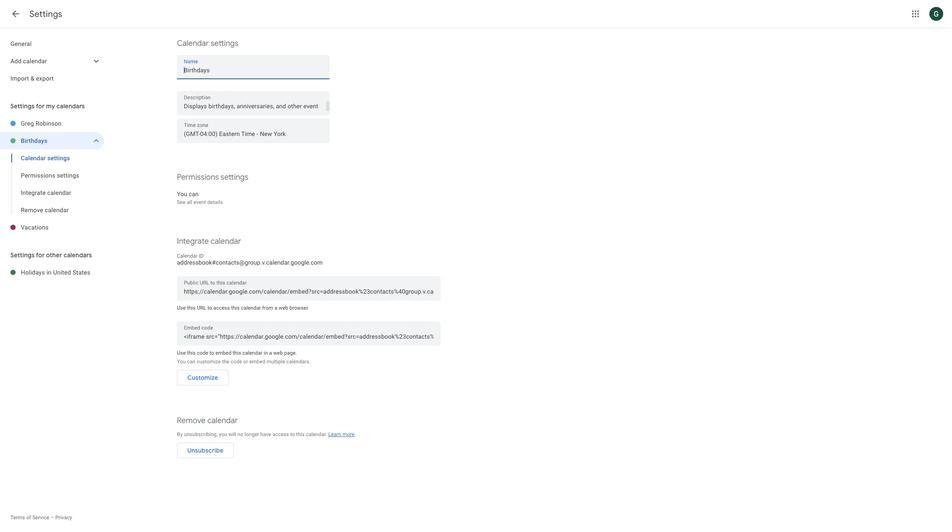 Task type: vqa. For each thing, say whether or not it's contained in the screenshot.
THE EVENTS FROM GMAIL
no



Task type: describe. For each thing, give the bounding box(es) containing it.
calendar inside tree
[[21, 155, 46, 162]]

integrate calendar inside group
[[21, 190, 71, 196]]

no
[[237, 432, 243, 438]]

0 vertical spatial calendar
[[177, 39, 209, 49]]

use for use this url to access this calendar from a web browser.
[[177, 305, 186, 311]]

1 horizontal spatial integrate calendar
[[177, 237, 241, 247]]

birthdays link
[[21, 132, 88, 150]]

calendars for settings for other calendars
[[64, 252, 92, 259]]

calendar up vacations link
[[47, 190, 71, 196]]

unsubscribe
[[187, 447, 223, 455]]

1 vertical spatial embed
[[249, 359, 265, 365]]

web for browser.
[[279, 305, 288, 311]]

calendar inside tree
[[23, 58, 47, 65]]

1 horizontal spatial permissions settings
[[177, 173, 248, 183]]

from
[[262, 305, 273, 311]]

url
[[197, 305, 206, 311]]

tree containing general
[[0, 35, 104, 87]]

my
[[46, 102, 55, 110]]

for for other
[[36, 252, 45, 259]]

vacations link
[[21, 219, 104, 236]]

&
[[31, 75, 34, 82]]

holidays in united states tree item
[[0, 264, 104, 281]]

id
[[199, 253, 204, 259]]

by unsubscribing, you will no longer have access to this calendar. learn more
[[177, 432, 355, 438]]

by
[[177, 432, 183, 438]]

permissions settings inside "settings for my calendars" tree
[[21, 172, 79, 179]]

calendar inside calendar id addressbook#contacts@group.v.calendar.google.com
[[177, 253, 198, 259]]

calendar left from
[[241, 305, 261, 311]]

holidays
[[21, 269, 45, 276]]

united
[[53, 269, 71, 276]]

1 vertical spatial remove
[[177, 416, 206, 426]]

customize
[[187, 374, 218, 382]]

use for use this code to embed this calendar in a web page.
[[177, 350, 186, 356]]

use this code to embed this calendar in a web page.
[[177, 350, 297, 356]]

0 horizontal spatial embed
[[215, 350, 231, 356]]

longer
[[245, 432, 259, 438]]

you
[[219, 432, 227, 438]]

unsubscribe button
[[177, 441, 234, 461]]

0 horizontal spatial code
[[197, 350, 208, 356]]

the
[[222, 359, 229, 365]]

birthdays
[[21, 137, 47, 144]]

calendars.
[[286, 359, 310, 365]]

greg
[[21, 120, 34, 127]]

settings for settings for other calendars
[[10, 252, 35, 259]]

integrate inside group
[[21, 190, 46, 196]]

add
[[10, 58, 21, 65]]

Displays birthdays, anniversaries, and other event dates of people in Google Contacts. text field
[[177, 101, 330, 111]]

greg robinson tree item
[[0, 115, 104, 132]]

addressbook#contacts@group.v.calendar.google.com
[[177, 259, 323, 266]]

learn more link
[[328, 432, 355, 438]]

add calendar
[[10, 58, 47, 65]]

other
[[46, 252, 62, 259]]

settings for my calendars tree
[[0, 115, 104, 236]]

export
[[36, 75, 54, 82]]

service
[[32, 515, 49, 521]]

calendar up the vacations tree item
[[45, 207, 69, 214]]

this left calendar.
[[296, 432, 305, 438]]

terms of service link
[[10, 515, 49, 521]]

1 horizontal spatial integrate
[[177, 237, 209, 247]]

multiple
[[267, 359, 285, 365]]

calendar id addressbook#contacts@group.v.calendar.google.com
[[177, 253, 323, 266]]

settings for other calendars
[[10, 252, 92, 259]]

calendar up or
[[242, 350, 262, 356]]



Task type: locate. For each thing, give the bounding box(es) containing it.
0 vertical spatial for
[[36, 102, 45, 110]]

access
[[213, 305, 230, 311], [273, 432, 289, 438]]

0 vertical spatial embed
[[215, 350, 231, 356]]

settings for settings for my calendars
[[10, 102, 35, 110]]

1 horizontal spatial permissions
[[177, 173, 219, 183]]

details
[[207, 199, 223, 206]]

to for url
[[208, 305, 212, 311]]

0 vertical spatial remove calendar
[[21, 207, 69, 214]]

calendar
[[23, 58, 47, 65], [47, 190, 71, 196], [45, 207, 69, 214], [211, 237, 241, 247], [241, 305, 261, 311], [242, 350, 262, 356], [207, 416, 238, 426]]

to
[[208, 305, 212, 311], [210, 350, 214, 356], [290, 432, 295, 438]]

remove inside "settings for my calendars" tree
[[21, 207, 43, 214]]

0 vertical spatial calendar settings
[[177, 39, 238, 49]]

1 vertical spatial access
[[273, 432, 289, 438]]

1 you from the top
[[177, 191, 187, 198]]

0 vertical spatial a
[[275, 305, 277, 311]]

you for you can customize the code or embed multiple calendars.
[[177, 359, 186, 365]]

terms
[[10, 515, 25, 521]]

1 for from the top
[[36, 102, 45, 110]]

permissions
[[21, 172, 55, 179], [177, 173, 219, 183]]

0 vertical spatial can
[[189, 191, 199, 198]]

web up multiple on the left bottom
[[273, 350, 283, 356]]

0 vertical spatial code
[[197, 350, 208, 356]]

0 vertical spatial web
[[279, 305, 288, 311]]

in
[[47, 269, 52, 276], [264, 350, 268, 356]]

tree
[[0, 35, 104, 87]]

this
[[187, 305, 196, 311], [231, 305, 240, 311], [187, 350, 196, 356], [233, 350, 241, 356], [296, 432, 305, 438]]

settings up greg on the top left of page
[[10, 102, 35, 110]]

code
[[197, 350, 208, 356], [231, 359, 242, 365]]

this left from
[[231, 305, 240, 311]]

remove calendar inside "settings for my calendars" tree
[[21, 207, 69, 214]]

robinson
[[36, 120, 62, 127]]

remove calendar
[[21, 207, 69, 214], [177, 416, 238, 426]]

to left calendar.
[[290, 432, 295, 438]]

more
[[343, 432, 355, 438]]

privacy link
[[55, 515, 72, 521]]

use this url to access this calendar from a web browser.
[[177, 305, 309, 311]]

web for page.
[[273, 350, 283, 356]]

1 vertical spatial for
[[36, 252, 45, 259]]

see
[[177, 199, 186, 206]]

0 vertical spatial to
[[208, 305, 212, 311]]

1 vertical spatial integrate calendar
[[177, 237, 241, 247]]

birthdays tree item
[[0, 132, 104, 150]]

calendar up calendar id addressbook#contacts@group.v.calendar.google.com
[[211, 237, 241, 247]]

0 vertical spatial remove
[[21, 207, 43, 214]]

web right from
[[279, 305, 288, 311]]

terms of service – privacy
[[10, 515, 72, 521]]

integrate calendar up the vacations tree item
[[21, 190, 71, 196]]

of
[[26, 515, 31, 521]]

learn
[[328, 432, 341, 438]]

event
[[193, 199, 206, 206]]

0 horizontal spatial integrate calendar
[[21, 190, 71, 196]]

–
[[51, 515, 54, 521]]

calendars for settings for my calendars
[[56, 102, 85, 110]]

1 vertical spatial calendar
[[21, 155, 46, 162]]

0 vertical spatial integrate calendar
[[21, 190, 71, 196]]

this left url
[[187, 305, 196, 311]]

a for in
[[269, 350, 272, 356]]

integrate up the 'id'
[[177, 237, 209, 247]]

permissions settings down birthdays tree item on the top left of the page
[[21, 172, 79, 179]]

integrate calendar up the 'id'
[[177, 237, 241, 247]]

1 horizontal spatial embed
[[249, 359, 265, 365]]

holidays in united states
[[21, 269, 90, 276]]

import
[[10, 75, 29, 82]]

1 vertical spatial remove calendar
[[177, 416, 238, 426]]

integrate
[[21, 190, 46, 196], [177, 237, 209, 247]]

vacations tree item
[[0, 219, 104, 236]]

permissions settings
[[21, 172, 79, 179], [177, 173, 248, 183]]

0 vertical spatial settings
[[29, 9, 62, 20]]

remove calendar up the vacations tree item
[[21, 207, 69, 214]]

in up multiple on the left bottom
[[264, 350, 268, 356]]

or
[[243, 359, 248, 365]]

access right url
[[213, 305, 230, 311]]

to for code
[[210, 350, 214, 356]]

you can see all event details
[[177, 191, 223, 206]]

greg robinson
[[21, 120, 62, 127]]

embed
[[215, 350, 231, 356], [249, 359, 265, 365]]

permissions inside "settings for my calendars" tree
[[21, 172, 55, 179]]

for for my
[[36, 102, 45, 110]]

states
[[73, 269, 90, 276]]

embed right or
[[249, 359, 265, 365]]

2 you from the top
[[177, 359, 186, 365]]

can for you can customize the code or embed multiple calendars.
[[187, 359, 195, 365]]

all
[[187, 199, 192, 206]]

0 horizontal spatial remove calendar
[[21, 207, 69, 214]]

have
[[260, 432, 271, 438]]

you left customize
[[177, 359, 186, 365]]

browser.
[[289, 305, 309, 311]]

1 vertical spatial a
[[269, 350, 272, 356]]

to up customize
[[210, 350, 214, 356]]

1 horizontal spatial remove
[[177, 416, 206, 426]]

for
[[36, 102, 45, 110], [36, 252, 45, 259]]

a
[[275, 305, 277, 311], [269, 350, 272, 356]]

can inside you can see all event details
[[189, 191, 199, 198]]

settings right go back image
[[29, 9, 62, 20]]

a up multiple on the left bottom
[[269, 350, 272, 356]]

calendars right my
[[56, 102, 85, 110]]

1 horizontal spatial a
[[275, 305, 277, 311]]

settings
[[211, 39, 238, 49], [47, 155, 70, 162], [57, 172, 79, 179], [221, 173, 248, 183]]

go back image
[[10, 9, 21, 19]]

settings for settings
[[29, 9, 62, 20]]

remove up vacations
[[21, 207, 43, 214]]

you
[[177, 191, 187, 198], [177, 359, 186, 365]]

0 horizontal spatial calendar settings
[[21, 155, 70, 162]]

calendars
[[56, 102, 85, 110], [64, 252, 92, 259]]

remove
[[21, 207, 43, 214], [177, 416, 206, 426]]

1 vertical spatial integrate
[[177, 237, 209, 247]]

unsubscribing,
[[184, 432, 218, 438]]

1 use from the top
[[177, 305, 186, 311]]

for left my
[[36, 102, 45, 110]]

1 vertical spatial in
[[264, 350, 268, 356]]

1 vertical spatial code
[[231, 359, 242, 365]]

1 vertical spatial calendars
[[64, 252, 92, 259]]

1 vertical spatial use
[[177, 350, 186, 356]]

0 vertical spatial in
[[47, 269, 52, 276]]

customize
[[197, 359, 221, 365]]

embed up the
[[215, 350, 231, 356]]

calendar settings
[[177, 39, 238, 49], [21, 155, 70, 162]]

integrate up vacations
[[21, 190, 46, 196]]

calendars up states
[[64, 252, 92, 259]]

you inside you can see all event details
[[177, 191, 187, 198]]

privacy
[[55, 515, 72, 521]]

0 vertical spatial use
[[177, 305, 186, 311]]

permissions down birthdays on the left top of page
[[21, 172, 55, 179]]

1 horizontal spatial calendar settings
[[177, 39, 238, 49]]

calendar settings inside "settings for my calendars" tree
[[21, 155, 70, 162]]

can up all
[[189, 191, 199, 198]]

access right the have
[[273, 432, 289, 438]]

will
[[228, 432, 236, 438]]

None text field
[[184, 64, 323, 76]]

for left other
[[36, 252, 45, 259]]

1 vertical spatial settings
[[10, 102, 35, 110]]

0 vertical spatial integrate
[[21, 190, 46, 196]]

code up customize
[[197, 350, 208, 356]]

settings for my calendars
[[10, 102, 85, 110]]

0 horizontal spatial access
[[213, 305, 230, 311]]

1 horizontal spatial remove calendar
[[177, 416, 238, 426]]

1 vertical spatial calendar settings
[[21, 155, 70, 162]]

to right url
[[208, 305, 212, 311]]

None text field
[[184, 128, 323, 140], [184, 286, 434, 298], [184, 331, 434, 343], [184, 128, 323, 140], [184, 286, 434, 298], [184, 331, 434, 343]]

1 horizontal spatial in
[[264, 350, 268, 356]]

1 vertical spatial to
[[210, 350, 214, 356]]

2 for from the top
[[36, 252, 45, 259]]

holidays in united states link
[[21, 264, 104, 281]]

calendar up &
[[23, 58, 47, 65]]

import & export
[[10, 75, 54, 82]]

0 vertical spatial you
[[177, 191, 187, 198]]

a for from
[[275, 305, 277, 311]]

page.
[[284, 350, 297, 356]]

1 horizontal spatial code
[[231, 359, 242, 365]]

you for you can see all event details
[[177, 191, 187, 198]]

use
[[177, 305, 186, 311], [177, 350, 186, 356]]

remove calendar up the unsubscribing, on the bottom left
[[177, 416, 238, 426]]

2 use from the top
[[177, 350, 186, 356]]

a right from
[[275, 305, 277, 311]]

can for you can see all event details
[[189, 191, 199, 198]]

0 horizontal spatial remove
[[21, 207, 43, 214]]

permissions settings up you can see all event details
[[177, 173, 248, 183]]

remove up the unsubscribing, on the bottom left
[[177, 416, 206, 426]]

1 vertical spatial can
[[187, 359, 195, 365]]

0 horizontal spatial permissions
[[21, 172, 55, 179]]

2 vertical spatial to
[[290, 432, 295, 438]]

1 horizontal spatial access
[[273, 432, 289, 438]]

calendar.
[[306, 432, 327, 438]]

0 horizontal spatial permissions settings
[[21, 172, 79, 179]]

0 horizontal spatial in
[[47, 269, 52, 276]]

0 horizontal spatial integrate
[[21, 190, 46, 196]]

0 vertical spatial calendars
[[56, 102, 85, 110]]

settings
[[29, 9, 62, 20], [10, 102, 35, 110], [10, 252, 35, 259]]

2 vertical spatial settings
[[10, 252, 35, 259]]

1 vertical spatial web
[[273, 350, 283, 356]]

this up you can customize the code or embed multiple calendars.
[[233, 350, 241, 356]]

0 horizontal spatial a
[[269, 350, 272, 356]]

this up customize at the bottom
[[187, 350, 196, 356]]

vacations
[[21, 224, 49, 231]]

in inside 'holidays in united states' link
[[47, 269, 52, 276]]

can left customize
[[187, 359, 195, 365]]

can
[[189, 191, 199, 198], [187, 359, 195, 365]]

group
[[0, 150, 104, 219]]

calendar up you
[[207, 416, 238, 426]]

settings heading
[[29, 9, 62, 20]]

general
[[10, 40, 32, 47]]

0 vertical spatial access
[[213, 305, 230, 311]]

1 vertical spatial you
[[177, 359, 186, 365]]

settings up holidays
[[10, 252, 35, 259]]

you can customize the code or embed multiple calendars.
[[177, 359, 310, 365]]

web
[[279, 305, 288, 311], [273, 350, 283, 356]]

2 vertical spatial calendar
[[177, 253, 198, 259]]

calendar
[[177, 39, 209, 49], [21, 155, 46, 162], [177, 253, 198, 259]]

group containing calendar settings
[[0, 150, 104, 219]]

you up see
[[177, 191, 187, 198]]

code down use this code to embed this calendar in a web page.
[[231, 359, 242, 365]]

integrate calendar
[[21, 190, 71, 196], [177, 237, 241, 247]]

in left united
[[47, 269, 52, 276]]

permissions up you can see all event details
[[177, 173, 219, 183]]



